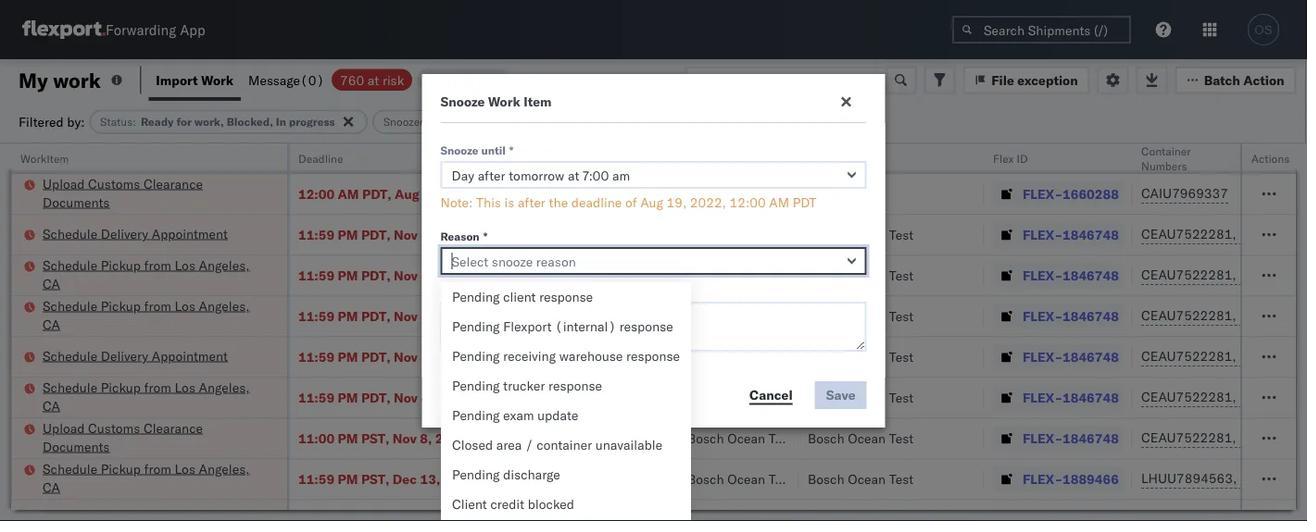 Task type: locate. For each thing, give the bounding box(es) containing it.
5 fcl from the top
[[608, 390, 632, 406]]

1 vertical spatial schedule delivery appointment link
[[43, 347, 228, 366]]

client left name
[[688, 151, 718, 165]]

aug right of
[[640, 195, 663, 211]]

1 angeles, from the top
[[199, 257, 250, 273]]

* right reason
[[483, 229, 488, 243]]

reason
[[441, 229, 480, 243]]

ca for 4th 'schedule pickup from los angeles, ca' link
[[43, 480, 60, 496]]

pending left trucker
[[452, 378, 500, 394]]

delivery for 2nd schedule delivery appointment button from the bottom of the page
[[101, 226, 148, 242]]

Select snooze reason text field
[[441, 247, 867, 275]]

3 schedule pickup from los angeles, ca button from the top
[[43, 379, 263, 417]]

container numbers button
[[1132, 140, 1234, 173]]

flex- for upload customs clearance documents link associated with 11:00 pm pst, nov 8, 2022
[[1023, 430, 1063, 447]]

1846748
[[1063, 227, 1119, 243], [1063, 267, 1119, 284], [1063, 308, 1119, 324], [1063, 349, 1119, 365], [1063, 390, 1119, 406], [1063, 430, 1119, 447]]

ocean
[[567, 186, 605, 202], [848, 227, 886, 243], [567, 267, 605, 284], [728, 267, 766, 284], [848, 267, 886, 284], [567, 308, 605, 324], [728, 308, 766, 324], [848, 308, 886, 324], [567, 349, 605, 365], [728, 349, 766, 365], [848, 349, 886, 365], [567, 390, 605, 406], [728, 390, 766, 406], [848, 390, 886, 406], [567, 430, 605, 447], [728, 430, 766, 447], [848, 430, 886, 447], [728, 471, 766, 487], [848, 471, 886, 487]]

fcl down (internal)
[[608, 349, 632, 365]]

flex-1846748
[[1023, 227, 1119, 243], [1023, 267, 1119, 284], [1023, 308, 1119, 324], [1023, 349, 1119, 365], [1023, 390, 1119, 406], [1023, 430, 1119, 447]]

clearance
[[144, 176, 203, 192], [144, 420, 203, 436]]

schedule pickup from los angeles, ca
[[43, 257, 250, 292], [43, 298, 250, 333], [43, 379, 250, 414], [43, 461, 250, 496]]

client name
[[688, 151, 750, 165]]

my work
[[19, 67, 101, 93]]

delivery for 1st schedule delivery appointment button from the bottom of the page
[[101, 348, 148, 364]]

1 horizontal spatial work
[[488, 94, 521, 110]]

consignee up the --
[[808, 151, 861, 165]]

9 resize handle column header from the left
[[1274, 144, 1296, 522]]

work inside button
[[201, 72, 234, 88]]

6 schedule from the top
[[43, 461, 97, 477]]

11:59 pm pdt, nov 4, 2022
[[298, 227, 469, 243], [298, 267, 469, 284], [298, 308, 469, 324], [298, 349, 469, 365], [298, 390, 469, 406]]

1 documents from the top
[[43, 194, 110, 210]]

pending exam update
[[452, 408, 579, 424]]

fcl down mode button
[[608, 186, 632, 202]]

11:59
[[298, 227, 335, 243], [298, 267, 335, 284], [298, 308, 335, 324], [298, 349, 335, 365], [298, 390, 335, 406], [298, 471, 335, 487]]

upload for 11:00 pm pst, nov 8, 2022
[[43, 420, 85, 436]]

1 vertical spatial upload customs clearance documents
[[43, 420, 203, 455]]

schedule delivery appointment button
[[43, 225, 228, 245], [43, 347, 228, 367]]

flex- for upload customs clearance documents link for 12:00 am pdt, aug 19, 2022
[[1023, 186, 1063, 202]]

2 hlxu62694 from the top
[[1240, 267, 1307, 283]]

pickup
[[101, 257, 141, 273], [101, 298, 141, 314], [101, 379, 141, 396], [101, 461, 141, 477]]

flex id button
[[984, 147, 1114, 166]]

work right import
[[201, 72, 234, 88]]

4 los from the top
[[175, 461, 195, 477]]

4 pickup from the top
[[101, 461, 141, 477]]

0 horizontal spatial aug
[[395, 186, 419, 202]]

workitem button
[[11, 147, 269, 166]]

2 schedule delivery appointment link from the top
[[43, 347, 228, 366]]

os button
[[1243, 8, 1285, 51]]

resize handle column header
[[265, 144, 287, 522], [471, 144, 493, 522], [536, 144, 558, 522], [656, 144, 678, 522], [776, 144, 799, 522], [962, 144, 984, 522], [1110, 144, 1132, 522], [1231, 144, 1253, 522], [1274, 144, 1296, 522]]

1 vertical spatial flexport
[[503, 319, 552, 335]]

snooze
[[441, 94, 485, 110], [441, 143, 479, 157], [502, 151, 539, 165]]

4 pm from the top
[[338, 349, 358, 365]]

0 vertical spatial delivery
[[101, 226, 148, 242]]

2 fcl from the top
[[608, 267, 632, 284]]

0 vertical spatial *
[[509, 143, 514, 157]]

pending left receiving
[[452, 348, 500, 365]]

angeles, for fourth 'schedule pickup from los angeles, ca' link from the bottom
[[199, 257, 250, 273]]

0 vertical spatial appointment
[[152, 226, 228, 242]]

1 los from the top
[[175, 257, 195, 273]]

work for import
[[201, 72, 234, 88]]

: left no
[[426, 115, 430, 129]]

2 flex- from the top
[[1023, 227, 1063, 243]]

flex- for 3rd 'schedule pickup from los angeles, ca' link from the bottom
[[1023, 308, 1063, 324]]

ocean fcl down (optional)
[[567, 308, 632, 324]]

6 resize handle column header from the left
[[962, 144, 984, 522]]

1 vertical spatial schedule delivery appointment
[[43, 348, 228, 364]]

1 vertical spatial upload customs clearance documents button
[[43, 419, 263, 458]]

upload customs clearance documents link
[[43, 175, 263, 212], [43, 419, 263, 456]]

0 vertical spatial upload
[[43, 176, 85, 192]]

no
[[434, 115, 449, 129]]

fcl up (optional)
[[608, 267, 632, 284]]

205
[[426, 72, 450, 88]]

5 schedule from the top
[[43, 379, 97, 396]]

1 flex- from the top
[[1023, 186, 1063, 202]]

1 upload from the top
[[43, 176, 85, 192]]

message (0)
[[248, 72, 324, 88]]

19, up reason
[[423, 186, 443, 202]]

ocean fcl down mode button
[[567, 186, 632, 202]]

1 schedule delivery appointment from the top
[[43, 226, 228, 242]]

resize handle column header for workitem
[[265, 144, 287, 522]]

2 pickup from the top
[[101, 298, 141, 314]]

bosch
[[808, 227, 845, 243], [688, 267, 724, 284], [808, 267, 845, 284], [688, 308, 724, 324], [808, 308, 845, 324], [688, 349, 724, 365], [808, 349, 845, 365], [688, 390, 724, 406], [808, 390, 845, 406], [688, 430, 724, 447], [808, 430, 845, 447], [688, 471, 724, 487], [808, 471, 845, 487]]

nov
[[394, 227, 418, 243], [394, 267, 418, 284], [394, 308, 418, 324], [394, 349, 418, 365], [394, 390, 418, 406], [393, 430, 417, 447]]

3 ceau7522281, from the top
[[1142, 308, 1237, 324]]

1 horizontal spatial am
[[769, 195, 790, 211]]

pending for pending trucker response
[[452, 378, 500, 394]]

snooze down no
[[441, 143, 479, 157]]

angeles, for 3rd 'schedule pickup from los angeles, ca' link from the bottom
[[199, 298, 250, 314]]

4 angeles, from the top
[[199, 461, 250, 477]]

2022
[[446, 186, 478, 202], [436, 227, 469, 243], [436, 267, 469, 284], [436, 308, 469, 324], [436, 349, 469, 365], [436, 390, 469, 406], [435, 430, 467, 447], [444, 471, 476, 487]]

2 ca from the top
[[43, 316, 60, 333]]

3 flex-1846748 from the top
[[1023, 308, 1119, 324]]

ocean fcl up (optional)
[[567, 267, 632, 284]]

pending for pending exam update
[[452, 408, 500, 424]]

7 pm from the top
[[338, 471, 358, 487]]

schedule delivery appointment link for 1st schedule delivery appointment button from the bottom of the page
[[43, 347, 228, 366]]

6 11:59 from the top
[[298, 471, 335, 487]]

0 vertical spatial pst,
[[361, 430, 390, 447]]

1 vertical spatial appointment
[[152, 348, 228, 364]]

filtered by:
[[19, 114, 85, 130]]

ready
[[141, 115, 174, 129]]

1 schedule from the top
[[43, 226, 97, 242]]

ocean fcl down warehouse
[[567, 390, 632, 406]]

resize handle column header for consignee
[[962, 144, 984, 522]]

1 vertical spatial client
[[452, 497, 487, 513]]

fcl up unavailable
[[608, 390, 632, 406]]

am left pdt
[[769, 195, 790, 211]]

5 hlxu62694 from the top
[[1240, 389, 1307, 405]]

mode
[[567, 151, 596, 165]]

credit
[[491, 497, 524, 513]]

upload customs clearance documents button for 12:00 am pdt, aug 19, 2022
[[43, 175, 263, 214]]

exception
[[1018, 72, 1078, 88]]

1 test12 from the top
[[1262, 227, 1307, 243]]

: left ready
[[133, 115, 136, 129]]

0 vertical spatial upload customs clearance documents link
[[43, 175, 263, 212]]

3 fcl from the top
[[608, 308, 632, 324]]

ca for 3rd 'schedule pickup from los angeles, ca' link from the bottom
[[43, 316, 60, 333]]

3 11:59 from the top
[[298, 308, 335, 324]]

lhuu7894563,
[[1142, 471, 1237, 487]]

discharge
[[503, 467, 560, 483]]

flexport. image
[[22, 20, 106, 39]]

1 vertical spatial pst,
[[361, 471, 390, 487]]

response
[[539, 289, 593, 305], [620, 319, 673, 335], [626, 348, 680, 365], [549, 378, 602, 394]]

0 vertical spatial schedule delivery appointment button
[[43, 225, 228, 245]]

1 horizontal spatial flexport
[[688, 186, 736, 202]]

customs for 12:00 am pdt, aug 19, 2022
[[88, 176, 140, 192]]

pending for pending discharge
[[452, 467, 500, 483]]

list box
[[441, 283, 691, 522]]

fcl right container
[[608, 430, 632, 447]]

1 11:59 pm pdt, nov 4, 2022 from the top
[[298, 227, 469, 243]]

19, left 2022, at right top
[[667, 195, 687, 211]]

hlxu62694
[[1240, 226, 1307, 242], [1240, 267, 1307, 283], [1240, 308, 1307, 324], [1240, 348, 1307, 365], [1240, 389, 1307, 405], [1240, 430, 1307, 446]]

0 vertical spatial client
[[688, 151, 718, 165]]

0 vertical spatial consignee
[[808, 151, 861, 165]]

1 horizontal spatial :
[[426, 115, 430, 129]]

Max 200 characters text field
[[441, 302, 867, 352]]

file exception
[[992, 72, 1078, 88]]

0 vertical spatial schedule delivery appointment
[[43, 226, 228, 242]]

upload
[[43, 176, 85, 192], [43, 420, 85, 436]]

progress
[[289, 115, 335, 129]]

(optional)
[[558, 284, 618, 298]]

11:59 for third 'schedule pickup from los angeles, ca' link from the top of the page
[[298, 390, 335, 406]]

2022,
[[690, 195, 726, 211]]

0 horizontal spatial work
[[201, 72, 234, 88]]

2 1846748 from the top
[[1063, 267, 1119, 284]]

pending for pending flexport (internal) response
[[452, 319, 500, 335]]

from
[[144, 257, 171, 273], [144, 298, 171, 314], [144, 379, 171, 396], [144, 461, 171, 477]]

client left credit
[[452, 497, 487, 513]]

2 schedule pickup from los angeles, ca from the top
[[43, 298, 250, 333]]

1 horizontal spatial client
[[688, 151, 718, 165]]

0 vertical spatial documents
[[43, 194, 110, 210]]

11:59 pm pdt, nov 4, 2022 for 1st schedule pickup from los angeles, ca button from the top of the page
[[298, 267, 469, 284]]

workitem
[[20, 151, 69, 165]]

2 documents from the top
[[43, 439, 110, 455]]

until
[[481, 143, 506, 157]]

2 schedule pickup from los angeles, ca link from the top
[[43, 297, 263, 334]]

client inside list box
[[452, 497, 487, 513]]

deadline
[[572, 195, 622, 211]]

12:00 right 2022, at right top
[[730, 195, 766, 211]]

0 vertical spatial customs
[[88, 176, 140, 192]]

1 upload customs clearance documents button from the top
[[43, 175, 263, 214]]

0 vertical spatial work
[[201, 72, 234, 88]]

clearance for 12:00 am pdt, aug 19, 2022
[[144, 176, 203, 192]]

unavailable
[[596, 437, 663, 454]]

4 resize handle column header from the left
[[656, 144, 678, 522]]

resize handle column header for client name
[[776, 144, 799, 522]]

comments
[[499, 284, 554, 298]]

0 horizontal spatial *
[[483, 229, 488, 243]]

1 ceau7522281, hlxu62694 from the top
[[1142, 226, 1307, 242]]

3 pending from the top
[[452, 348, 500, 365]]

customs
[[88, 176, 140, 192], [88, 420, 140, 436]]

work
[[53, 67, 101, 93]]

resize handle column header for container numbers
[[1231, 144, 1253, 522]]

response down pending receiving warehouse response
[[549, 378, 602, 394]]

0 horizontal spatial flexport
[[503, 319, 552, 335]]

5 pending from the top
[[452, 408, 500, 424]]

6 hlxu62694 from the top
[[1240, 430, 1307, 446]]

(internal)
[[555, 319, 616, 335]]

pending left 'client'
[[452, 289, 500, 305]]

1 vertical spatial delivery
[[101, 348, 148, 364]]

0 vertical spatial upload customs clearance documents
[[43, 176, 203, 210]]

fcl down (optional)
[[608, 308, 632, 324]]

appointment
[[152, 226, 228, 242], [152, 348, 228, 364]]

import work
[[156, 72, 234, 88]]

2 customs from the top
[[88, 420, 140, 436]]

upload customs clearance documents link for 12:00 am pdt, aug 19, 2022
[[43, 175, 263, 212]]

pst, left dec
[[361, 471, 390, 487]]

11:59 pm pdt, nov 4, 2022 for second schedule pickup from los angeles, ca button
[[298, 308, 469, 324]]

test
[[889, 227, 914, 243], [769, 267, 793, 284], [889, 267, 914, 284], [769, 308, 793, 324], [889, 308, 914, 324], [769, 349, 793, 365], [889, 349, 914, 365], [769, 390, 793, 406], [889, 390, 914, 406], [769, 430, 793, 447], [889, 430, 914, 447], [769, 471, 793, 487], [889, 471, 914, 487]]

2 flex-1846748 from the top
[[1023, 267, 1119, 284]]

flexport up receiving
[[503, 319, 552, 335]]

1 appointment from the top
[[152, 226, 228, 242]]

2 test12 from the top
[[1262, 267, 1307, 284]]

trucker
[[503, 378, 545, 394]]

aug down deadline button
[[395, 186, 419, 202]]

message
[[248, 72, 300, 88]]

1 pst, from the top
[[361, 430, 390, 447]]

1 vertical spatial documents
[[43, 439, 110, 455]]

0 horizontal spatial :
[[133, 115, 136, 129]]

uetu52384
[[1241, 471, 1307, 487]]

delivery
[[101, 226, 148, 242], [101, 348, 148, 364]]

5 flex-1846748 from the top
[[1023, 390, 1119, 406]]

schedule
[[43, 226, 97, 242], [43, 257, 97, 273], [43, 298, 97, 314], [43, 348, 97, 364], [43, 379, 97, 396], [43, 461, 97, 477]]

caiu7969337
[[1142, 185, 1229, 202]]

5 ceau7522281, from the top
[[1142, 389, 1237, 405]]

am
[[338, 186, 359, 202], [769, 195, 790, 211]]

5 pm from the top
[[338, 390, 358, 406]]

pending down closed
[[452, 467, 500, 483]]

4,
[[421, 227, 433, 243], [421, 267, 433, 284], [421, 308, 433, 324], [421, 349, 433, 365], [421, 390, 433, 406]]

0 vertical spatial upload customs clearance documents button
[[43, 175, 263, 214]]

4 flex- from the top
[[1023, 308, 1063, 324]]

2 pm from the top
[[338, 267, 358, 284]]

2 11:59 pm pdt, nov 4, 2022 from the top
[[298, 267, 469, 284]]

1 vertical spatial upload customs clearance documents link
[[43, 419, 263, 456]]

1 vertical spatial clearance
[[144, 420, 203, 436]]

consignee inside consignee button
[[808, 151, 861, 165]]

response right warehouse
[[626, 348, 680, 365]]

flex-
[[1023, 186, 1063, 202], [1023, 227, 1063, 243], [1023, 267, 1063, 284], [1023, 308, 1063, 324], [1023, 349, 1063, 365], [1023, 390, 1063, 406], [1023, 430, 1063, 447], [1023, 471, 1063, 487]]

1 customs from the top
[[88, 176, 140, 192]]

6 pending from the top
[[452, 467, 500, 483]]

consignee right demo
[[777, 186, 839, 202]]

documents for 11:00
[[43, 439, 110, 455]]

client
[[688, 151, 718, 165], [452, 497, 487, 513]]

batch action
[[1204, 72, 1285, 88]]

1 vertical spatial schedule delivery appointment button
[[43, 347, 228, 367]]

am down the deadline
[[338, 186, 359, 202]]

work down "track"
[[488, 94, 521, 110]]

0 vertical spatial schedule delivery appointment link
[[43, 225, 228, 243]]

exam
[[503, 408, 534, 424]]

2 ceau7522281, hlxu62694 from the top
[[1142, 267, 1307, 283]]

client inside client name button
[[688, 151, 718, 165]]

ocean fcl down (internal)
[[567, 349, 632, 365]]

snooze for work
[[441, 94, 485, 110]]

pst, up 11:59 pm pst, dec 13, 2022
[[361, 430, 390, 447]]

ceau7522281,
[[1142, 226, 1237, 242], [1142, 267, 1237, 283], [1142, 308, 1237, 324], [1142, 348, 1237, 365], [1142, 389, 1237, 405], [1142, 430, 1237, 446]]

flexport down 'client name'
[[688, 186, 736, 202]]

appointment for 1st schedule delivery appointment button from the bottom of the page
[[152, 348, 228, 364]]

7 flex- from the top
[[1023, 430, 1063, 447]]

additional
[[441, 284, 496, 298]]

2 upload customs clearance documents button from the top
[[43, 419, 263, 458]]

upload customs clearance documents for 12:00 am pdt, aug 19, 2022
[[43, 176, 203, 210]]

11:59 pm pdt, nov 4, 2022 for second schedule pickup from los angeles, ca button from the bottom of the page
[[298, 390, 469, 406]]

3 ca from the top
[[43, 398, 60, 414]]

0 horizontal spatial client
[[452, 497, 487, 513]]

batch action button
[[1176, 66, 1297, 94]]

12:00 down the deadline
[[298, 186, 335, 202]]

* right until
[[509, 143, 514, 157]]

client
[[503, 289, 536, 305]]

1 delivery from the top
[[101, 226, 148, 242]]

1 : from the left
[[133, 115, 136, 129]]

2 delivery from the top
[[101, 348, 148, 364]]

1 upload customs clearance documents link from the top
[[43, 175, 263, 212]]

app
[[180, 21, 205, 38]]

0 vertical spatial clearance
[[144, 176, 203, 192]]

ocean fcl down update
[[567, 430, 632, 447]]

2 resize handle column header from the left
[[471, 144, 493, 522]]

1 vertical spatial *
[[483, 229, 488, 243]]

snooze down 205 on track
[[441, 94, 485, 110]]

schedule delivery appointment
[[43, 226, 228, 242], [43, 348, 228, 364]]

response up the pending flexport (internal) response
[[539, 289, 593, 305]]

1 vertical spatial work
[[488, 94, 521, 110]]

-
[[808, 186, 816, 202], [816, 186, 824, 202]]

action
[[1244, 72, 1285, 88]]

2 upload customs clearance documents from the top
[[43, 420, 203, 455]]

2 upload customs clearance documents link from the top
[[43, 419, 263, 456]]

1 vertical spatial customs
[[88, 420, 140, 436]]

5 11:59 pm pdt, nov 4, 2022 from the top
[[298, 390, 469, 406]]

cancel
[[750, 387, 793, 403]]

pm for fourth 'schedule pickup from los angeles, ca' link from the bottom
[[338, 267, 358, 284]]

3 flex- from the top
[[1023, 267, 1063, 284]]

schedule pickup from los angeles, ca button
[[43, 256, 263, 295], [43, 297, 263, 336], [43, 379, 263, 417], [43, 460, 263, 499]]

ocean fcl
[[567, 186, 632, 202], [567, 267, 632, 284], [567, 308, 632, 324], [567, 349, 632, 365], [567, 390, 632, 406], [567, 430, 632, 447]]

1 vertical spatial upload
[[43, 420, 85, 436]]

pending up closed
[[452, 408, 500, 424]]

2 upload from the top
[[43, 420, 85, 436]]

pending down additional
[[452, 319, 500, 335]]

*
[[509, 143, 514, 157], [483, 229, 488, 243]]

1 horizontal spatial 19,
[[667, 195, 687, 211]]



Task type: vqa. For each thing, say whether or not it's contained in the screenshot.


Task type: describe. For each thing, give the bounding box(es) containing it.
11:00 pm pst, nov 8, 2022
[[298, 430, 467, 447]]

file
[[992, 72, 1014, 88]]

at
[[368, 72, 379, 88]]

the
[[549, 195, 568, 211]]

11:59 pm pst, dec 13, 2022
[[298, 471, 476, 487]]

760
[[340, 72, 364, 88]]

Day after tomorrow at 7:00 am text field
[[441, 161, 867, 189]]

upload for 12:00 am pdt, aug 19, 2022
[[43, 176, 85, 192]]

205 on track
[[426, 72, 501, 88]]

4 11:59 pm pdt, nov 4, 2022 from the top
[[298, 349, 469, 365]]

closed
[[452, 437, 493, 454]]

4 flex-1846748 from the top
[[1023, 349, 1119, 365]]

receiving
[[503, 348, 556, 365]]

4 from from the top
[[144, 461, 171, 477]]

note:
[[441, 195, 473, 211]]

/
[[525, 437, 533, 454]]

ca for third 'schedule pickup from los angeles, ca' link from the top of the page
[[43, 398, 60, 414]]

pst, for nov
[[361, 430, 390, 447]]

6 flex-1846748 from the top
[[1023, 430, 1119, 447]]

3 ocean fcl from the top
[[567, 308, 632, 324]]

ymluw
[[1262, 186, 1307, 202]]

appointment for 2nd schedule delivery appointment button from the bottom of the page
[[152, 226, 228, 242]]

1 horizontal spatial 12:00
[[730, 195, 766, 211]]

0 horizontal spatial 19,
[[423, 186, 443, 202]]

2 schedule from the top
[[43, 257, 97, 273]]

760 at risk
[[340, 72, 404, 88]]

4 ceau7522281, hlxu62694 from the top
[[1142, 348, 1307, 365]]

6 1846748 from the top
[[1063, 430, 1119, 447]]

6 ceau7522281, hlxu62694 from the top
[[1142, 430, 1307, 446]]

numbers
[[1142, 159, 1187, 173]]

container numbers
[[1142, 144, 1191, 173]]

of
[[625, 195, 637, 211]]

client for client name
[[688, 151, 718, 165]]

snooze for until
[[441, 143, 479, 157]]

Search Shipments (/) text field
[[953, 16, 1131, 44]]

pdt
[[793, 195, 817, 211]]

pm for 4th 'schedule pickup from los angeles, ca' link
[[338, 471, 358, 487]]

3 schedule pickup from los angeles, ca from the top
[[43, 379, 250, 414]]

3 4, from the top
[[421, 308, 433, 324]]

by:
[[67, 114, 85, 130]]

flex- for 4th 'schedule pickup from los angeles, ca' link
[[1023, 471, 1063, 487]]

area
[[496, 437, 522, 454]]

4 ceau7522281, from the top
[[1142, 348, 1237, 365]]

1 flex-1846748 from the top
[[1023, 227, 1119, 243]]

4 ocean fcl from the top
[[567, 349, 632, 365]]

1 pm from the top
[[338, 227, 358, 243]]

2 - from the left
[[816, 186, 824, 202]]

5 flex- from the top
[[1023, 349, 1063, 365]]

4 hlxu62694 from the top
[[1240, 348, 1307, 365]]

1 pickup from the top
[[101, 257, 141, 273]]

1 horizontal spatial aug
[[640, 195, 663, 211]]

flex id
[[993, 151, 1028, 165]]

1 fcl from the top
[[608, 186, 632, 202]]

5 1846748 from the top
[[1063, 390, 1119, 406]]

3 hlxu62694 from the top
[[1240, 308, 1307, 324]]

pending for pending client response
[[452, 289, 500, 305]]

4 4, from the top
[[421, 349, 433, 365]]

2 from from the top
[[144, 298, 171, 314]]

resize handle column header for deadline
[[471, 144, 493, 522]]

3 1846748 from the top
[[1063, 308, 1119, 324]]

my
[[19, 67, 48, 93]]

3 schedule pickup from los angeles, ca link from the top
[[43, 379, 263, 416]]

pending client response
[[452, 289, 593, 305]]

flexport inside list box
[[503, 319, 552, 335]]

name
[[720, 151, 750, 165]]

5 4, from the top
[[421, 390, 433, 406]]

0 horizontal spatial am
[[338, 186, 359, 202]]

5 test12 from the top
[[1262, 390, 1307, 406]]

upload customs clearance documents for 11:00 pm pst, nov 8, 2022
[[43, 420, 203, 455]]

forwarding app link
[[22, 20, 205, 39]]

1 hlxu62694 from the top
[[1240, 226, 1307, 242]]

1 schedule pickup from los angeles, ca button from the top
[[43, 256, 263, 295]]

3 test12 from the top
[[1262, 308, 1307, 324]]

actions
[[1252, 151, 1290, 165]]

angeles, for 4th 'schedule pickup from los angeles, ca' link
[[199, 461, 250, 477]]

1 schedule delivery appointment button from the top
[[43, 225, 228, 245]]

client for client credit blocked
[[452, 497, 487, 513]]

deadline button
[[289, 147, 474, 166]]

forwarding
[[106, 21, 176, 38]]

4 fcl from the top
[[608, 349, 632, 365]]

1 from from the top
[[144, 257, 171, 273]]

note: this is after the deadline of aug 19, 2022, 12:00 am pdt
[[441, 195, 817, 211]]

client name button
[[678, 147, 780, 166]]

1 horizontal spatial *
[[509, 143, 514, 157]]

8,
[[420, 430, 432, 447]]

reason *
[[441, 229, 488, 243]]

update
[[538, 408, 579, 424]]

4 schedule pickup from los angeles, ca link from the top
[[43, 460, 263, 497]]

5 ceau7522281, hlxu62694 from the top
[[1142, 389, 1307, 405]]

flex-1660288
[[1023, 186, 1119, 202]]

2 schedule pickup from los angeles, ca button from the top
[[43, 297, 263, 336]]

7 resize handle column header from the left
[[1110, 144, 1132, 522]]

(0)
[[300, 72, 324, 88]]

0 vertical spatial flexport
[[688, 186, 736, 202]]

1 - from the left
[[808, 186, 816, 202]]

deadline
[[298, 151, 343, 165]]

6 fcl from the top
[[608, 430, 632, 447]]

1 schedule pickup from los angeles, ca link from the top
[[43, 256, 263, 293]]

4 11:59 from the top
[[298, 349, 335, 365]]

import
[[156, 72, 198, 88]]

flexport demo consignee
[[688, 186, 839, 202]]

status
[[100, 115, 133, 129]]

1 vertical spatial consignee
[[777, 186, 839, 202]]

resize handle column header for mode
[[656, 144, 678, 522]]

1 11:59 from the top
[[298, 227, 335, 243]]

0 horizontal spatial 12:00
[[298, 186, 335, 202]]

6 ocean fcl from the top
[[567, 430, 632, 447]]

3 pickup from the top
[[101, 379, 141, 396]]

pm for upload customs clearance documents link associated with 11:00 pm pst, nov 8, 2022
[[338, 430, 358, 447]]

11:59 for 3rd 'schedule pickup from los angeles, ca' link from the bottom
[[298, 308, 335, 324]]

2 schedule delivery appointment button from the top
[[43, 347, 228, 367]]

4 schedule pickup from los angeles, ca from the top
[[43, 461, 250, 496]]

list box containing pending client response
[[441, 283, 691, 522]]

: for snoozed
[[426, 115, 430, 129]]

3 los from the top
[[175, 379, 195, 396]]

pm for third 'schedule pickup from los angeles, ca' link from the top of the page
[[338, 390, 358, 406]]

1889466
[[1063, 471, 1119, 487]]

pending discharge
[[452, 467, 560, 483]]

12:00 am pdt, aug 19, 2022
[[298, 186, 478, 202]]

snooze work item
[[441, 94, 552, 110]]

abcdef
[[1262, 471, 1307, 487]]

flex-1889466
[[1023, 471, 1119, 487]]

documents for 12:00
[[43, 194, 110, 210]]

2 schedule delivery appointment from the top
[[43, 348, 228, 364]]

6 ceau7522281, from the top
[[1142, 430, 1237, 446]]

warehouse
[[559, 348, 623, 365]]

3 schedule from the top
[[43, 298, 97, 314]]

closed area / container unavailable
[[452, 437, 663, 454]]

Search Work text field
[[685, 66, 887, 94]]

customs for 11:00 pm pst, nov 8, 2022
[[88, 420, 140, 436]]

pending flexport (internal) response
[[452, 319, 673, 335]]

1660288
[[1063, 186, 1119, 202]]

upload customs clearance documents link for 11:00 pm pst, nov 8, 2022
[[43, 419, 263, 456]]

: for status
[[133, 115, 136, 129]]

ca for fourth 'schedule pickup from los angeles, ca' link from the bottom
[[43, 276, 60, 292]]

snooze until *
[[441, 143, 514, 157]]

blocked,
[[227, 115, 273, 129]]

4 test12 from the top
[[1262, 349, 1307, 365]]

container
[[1142, 144, 1191, 158]]

forwarding app
[[106, 21, 205, 38]]

4 1846748 from the top
[[1063, 349, 1119, 365]]

2 los from the top
[[175, 298, 195, 314]]

upload customs clearance documents button for 11:00 pm pst, nov 8, 2022
[[43, 419, 263, 458]]

schedule delivery appointment link for 2nd schedule delivery appointment button from the bottom of the page
[[43, 225, 228, 243]]

11:00
[[298, 430, 335, 447]]

track
[[471, 72, 501, 88]]

3 ceau7522281, hlxu62694 from the top
[[1142, 308, 1307, 324]]

3 resize handle column header from the left
[[536, 144, 558, 522]]

pending trucker response
[[452, 378, 602, 394]]

2 4, from the top
[[421, 267, 433, 284]]

mode button
[[558, 147, 660, 166]]

2 ceau7522281, from the top
[[1142, 267, 1237, 283]]

6 test12 from the top
[[1262, 430, 1307, 447]]

snoozed
[[383, 115, 426, 129]]

for
[[176, 115, 192, 129]]

filtered
[[19, 114, 64, 130]]

response right (internal)
[[620, 319, 673, 335]]

on
[[453, 72, 468, 88]]

pst, for dec
[[361, 471, 390, 487]]

additional comments (optional)
[[441, 284, 618, 298]]

clearance for 11:00 pm pst, nov 8, 2022
[[144, 420, 203, 436]]

is
[[505, 195, 515, 211]]

pending for pending receiving warehouse response
[[452, 348, 500, 365]]

--
[[808, 186, 824, 202]]

4 schedule from the top
[[43, 348, 97, 364]]

4 schedule pickup from los angeles, ca button from the top
[[43, 460, 263, 499]]

1 4, from the top
[[421, 227, 433, 243]]

1 schedule pickup from los angeles, ca from the top
[[43, 257, 250, 292]]

client credit blocked
[[452, 497, 574, 513]]

2 ocean fcl from the top
[[567, 267, 632, 284]]

snooze up the is
[[502, 151, 539, 165]]

demo
[[739, 186, 774, 202]]

1 1846748 from the top
[[1063, 227, 1119, 243]]

status : ready for work, blocked, in progress
[[100, 115, 335, 129]]

angeles, for third 'schedule pickup from los angeles, ca' link from the top of the page
[[199, 379, 250, 396]]

risk
[[383, 72, 404, 88]]

flex
[[993, 151, 1014, 165]]

11:59 for 4th 'schedule pickup from los angeles, ca' link
[[298, 471, 335, 487]]

5 ocean fcl from the top
[[567, 390, 632, 406]]

1 ocean fcl from the top
[[567, 186, 632, 202]]

3 from from the top
[[144, 379, 171, 396]]

11:59 for fourth 'schedule pickup from los angeles, ca' link from the bottom
[[298, 267, 335, 284]]

os
[[1255, 23, 1273, 37]]

item
[[524, 94, 552, 110]]

in
[[276, 115, 286, 129]]

container
[[537, 437, 592, 454]]

pm for 3rd 'schedule pickup from los angeles, ca' link from the bottom
[[338, 308, 358, 324]]

flex- for third 'schedule pickup from los angeles, ca' link from the top of the page
[[1023, 390, 1063, 406]]

1 ceau7522281, from the top
[[1142, 226, 1237, 242]]

after
[[518, 195, 546, 211]]

flex- for fourth 'schedule pickup from los angeles, ca' link from the bottom
[[1023, 267, 1063, 284]]

work for snooze
[[488, 94, 521, 110]]



